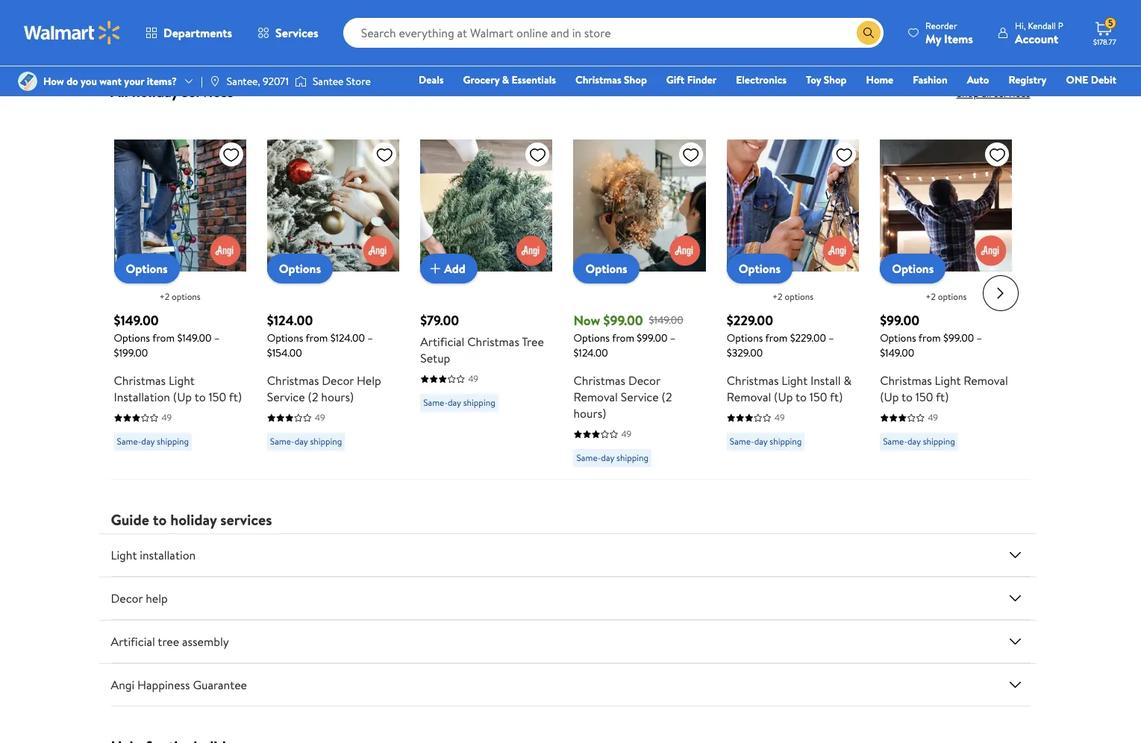 Task type: describe. For each thing, give the bounding box(es) containing it.
santee
[[313, 74, 344, 89]]

$154.00
[[267, 346, 302, 361]]

your
[[124, 74, 144, 89]]

150 inside christmas light install & removal (up to 150 ft)
[[810, 389, 828, 406]]

day down the "installation"
[[141, 436, 155, 448]]

2 horizontal spatial shop
[[957, 86, 980, 101]]

one debit walmart+
[[1067, 72, 1117, 108]]

services
[[276, 25, 319, 41]]

light installation
[[111, 548, 196, 564]]

49 down christmas light removal (up to 150 ft)
[[928, 412, 939, 424]]

options inside the '$99.00 options from $99.00 – $149.00'
[[881, 331, 917, 346]]

$79.00
[[421, 312, 459, 330]]

options up $124.00 options from $124.00 – $154.00
[[279, 261, 321, 277]]

day down "christmas decor help service (2 hours)"
[[295, 436, 308, 448]]

add to favorites list, christmas light install & removal (up to 150 ft) image
[[836, 146, 854, 164]]

guarantee
[[193, 678, 247, 694]]

5
[[1109, 17, 1114, 29]]

angi happiness guarantee image
[[1007, 677, 1025, 695]]

(2 for christmas decor help service (2 hours)
[[308, 389, 319, 406]]

0 horizontal spatial $124.00
[[267, 312, 313, 330]]

ft) inside christmas light install & removal (up to 150 ft)
[[830, 389, 844, 406]]

from for $149.00
[[152, 331, 175, 346]]

debit
[[1092, 72, 1117, 87]]

 image for santee, 92071
[[209, 75, 221, 87]]

christmas light removal (up to 150 ft)
[[881, 373, 1009, 406]]

angi
[[111, 678, 135, 694]]

product group containing $79.00
[[421, 110, 553, 474]]

$149.00 inside the '$99.00 options from $99.00 – $149.00'
[[881, 346, 915, 361]]

1 vertical spatial holiday
[[170, 510, 217, 530]]

santee, 92071
[[227, 74, 289, 89]]

how do you want your items?
[[43, 74, 177, 89]]

0 vertical spatial holiday
[[132, 81, 179, 102]]

all
[[982, 86, 992, 101]]

grocery
[[463, 72, 500, 87]]

how
[[43, 74, 64, 89]]

same-day shipping down christmas light removal (up to 150 ft)
[[884, 436, 956, 448]]

gift finder link
[[660, 72, 724, 88]]

registry
[[1009, 72, 1047, 87]]

artificial tree assembly image
[[1007, 634, 1025, 651]]

christmas shop link
[[569, 72, 654, 88]]

ft) for $99.00
[[937, 389, 950, 406]]

help
[[357, 373, 381, 389]]

shipping down christmas light removal (up to 150 ft)
[[924, 436, 956, 448]]

christmas light install & removal (up to 150 ft)
[[727, 373, 852, 406]]

artificial inside $79.00 artificial christmas tree setup
[[421, 334, 465, 351]]

artificial tree assembly
[[111, 634, 229, 651]]

add to favorites list, christmas light installation (up to 150 ft) image
[[222, 146, 240, 164]]

angi happiness guarantee
[[111, 678, 247, 694]]

services button
[[245, 15, 331, 51]]

shop all services
[[957, 86, 1031, 101]]

same- down setup
[[424, 397, 448, 409]]

options inside now $99.00 $149.00 options from $99.00 – $124.00
[[574, 331, 610, 346]]

grocery & essentials
[[463, 72, 556, 87]]

departments
[[164, 25, 232, 41]]

same- down christmas decor removal service (2 hours)
[[577, 452, 601, 465]]

christmas decor removal service (2 hours)
[[574, 373, 673, 422]]

Search search field
[[343, 18, 884, 48]]

3 options link from the left
[[574, 254, 640, 284]]

services for shop all services
[[995, 86, 1031, 101]]

light down "guide"
[[111, 548, 137, 564]]

fashion link
[[907, 72, 955, 88]]

& inside 'grocery & essentials' 'link'
[[502, 72, 509, 87]]

same- down the "installation"
[[117, 436, 141, 448]]

same-day shipping down setup
[[424, 397, 496, 409]]

to inside christmas light removal (up to 150 ft)
[[902, 389, 913, 406]]

options up the '$99.00 options from $99.00 – $149.00'
[[893, 261, 935, 277]]

day down christmas decor removal service (2 hours)
[[601, 452, 615, 465]]

4 options link from the left
[[727, 254, 793, 284]]

gift
[[667, 72, 685, 87]]

product group containing $229.00
[[727, 110, 860, 474]]

& inside christmas light install & removal (up to 150 ft)
[[844, 373, 852, 389]]

options inside '$229.00 options from $229.00 – $329.00'
[[727, 331, 764, 346]]

from for $99.00
[[919, 331, 941, 346]]

one
[[1067, 72, 1089, 87]]

– for $99.00
[[977, 331, 983, 346]]

auto link
[[961, 72, 997, 88]]

|
[[201, 74, 203, 89]]

options up '$229.00 options from $229.00 – $329.00'
[[739, 261, 781, 277]]

account
[[1016, 30, 1059, 47]]

2 +2 options from the left
[[773, 291, 814, 303]]

same- down christmas light install & removal (up to 150 ft)
[[730, 436, 755, 448]]

christmas decor removal service (2 hours) image
[[574, 140, 706, 272]]

christmas decor help service (2 hours) image
[[267, 140, 400, 272]]

decor help image
[[1007, 590, 1025, 608]]

installation
[[114, 389, 170, 406]]

happiness
[[137, 678, 190, 694]]

walmart+
[[1073, 93, 1117, 108]]

0 horizontal spatial decor
[[111, 591, 143, 607]]

electronics
[[737, 72, 787, 87]]

want
[[100, 74, 122, 89]]

add
[[444, 261, 466, 277]]

product group containing $124.00
[[267, 110, 400, 474]]

$79.00 artificial christmas tree setup
[[421, 312, 544, 367]]

installation
[[140, 548, 196, 564]]

toy shop link
[[800, 72, 854, 88]]

service for christmas decor help service (2 hours)
[[267, 389, 305, 406]]

deals link
[[412, 72, 451, 88]]

enjoy angi's flat-rate pricing. brighten your holidays hassle-free image
[[123, 0, 1019, 46]]

$124.00 inside now $99.00 $149.00 options from $99.00 – $124.00
[[574, 346, 608, 361]]

$229.00 options from $229.00 – $329.00
[[727, 312, 835, 361]]

(2 for christmas decor removal service (2 hours)
[[662, 389, 673, 406]]

49 down christmas decor removal service (2 hours)
[[622, 428, 632, 441]]

$329.00
[[727, 346, 763, 361]]

to right "guide"
[[153, 510, 167, 530]]

shop for christmas shop
[[624, 72, 647, 87]]

options up $149.00 options from $149.00 – $199.00
[[126, 261, 168, 277]]

items
[[945, 30, 974, 47]]

assembly
[[182, 634, 229, 651]]

shipping down 'christmas light installation (up to 150 ft)'
[[157, 436, 189, 448]]

light for removal
[[935, 373, 962, 389]]

hours) for removal
[[574, 406, 607, 422]]

$149.00 options from $149.00 – $199.00
[[114, 312, 220, 361]]

christmas for christmas decor removal service (2 hours)
[[574, 373, 626, 389]]

49 down $79.00 artificial christmas tree setup
[[468, 373, 479, 386]]

options for $99.00
[[939, 291, 967, 303]]

light for install
[[782, 373, 808, 389]]

setup
[[421, 351, 451, 367]]

guide
[[111, 510, 149, 530]]

home
[[867, 72, 894, 87]]

search icon image
[[863, 27, 875, 39]]

– for $149.00
[[214, 331, 220, 346]]

tree
[[158, 634, 179, 651]]

Walmart Site-Wide search field
[[343, 18, 884, 48]]

kendall
[[1029, 19, 1057, 32]]

do
[[67, 74, 78, 89]]

toy shop
[[807, 72, 847, 87]]

same-day shipping down the "installation"
[[117, 436, 189, 448]]

help
[[146, 591, 168, 607]]

gift finder
[[667, 72, 717, 87]]

hi,
[[1016, 19, 1027, 32]]

christmas light installation (up to 150 ft) image
[[114, 140, 246, 272]]

fashion
[[914, 72, 948, 87]]

add to favorites list, artificial christmas tree setup image
[[529, 146, 547, 164]]



Task type: locate. For each thing, give the bounding box(es) containing it.
add to cart image
[[427, 260, 444, 278]]

holiday up the installation
[[170, 510, 217, 530]]

shop for toy shop
[[824, 72, 847, 87]]

2 horizontal spatial options
[[939, 291, 967, 303]]

(up for $149.00
[[173, 389, 192, 406]]

from inside $124.00 options from $124.00 – $154.00
[[306, 331, 328, 346]]

christmas shop
[[576, 72, 647, 87]]

options inside $124.00 options from $124.00 – $154.00
[[267, 331, 303, 346]]

options up $149.00 options from $149.00 – $199.00
[[172, 291, 201, 303]]

+2 options up $149.00 options from $149.00 – $199.00
[[160, 291, 201, 303]]

0 horizontal spatial removal
[[574, 389, 618, 406]]

now
[[574, 312, 601, 330]]

options link up now
[[574, 254, 640, 284]]

0 horizontal spatial service
[[267, 389, 305, 406]]

– inside $124.00 options from $124.00 – $154.00
[[368, 331, 373, 346]]

options link
[[114, 254, 180, 284], [267, 254, 333, 284], [574, 254, 640, 284], [727, 254, 793, 284], [881, 254, 946, 284]]

light inside 'christmas light installation (up to 150 ft)'
[[169, 373, 195, 389]]

5 $178.77
[[1094, 17, 1117, 47]]

2 horizontal spatial decor
[[629, 373, 661, 389]]

options
[[172, 291, 201, 303], [785, 291, 814, 303], [939, 291, 967, 303]]

product group containing $149.00
[[114, 110, 246, 474]]

all
[[111, 81, 128, 102]]

2 service from the left
[[621, 389, 659, 406]]

hours)
[[321, 389, 354, 406], [574, 406, 607, 422]]

0 vertical spatial &
[[502, 72, 509, 87]]

1 horizontal spatial options
[[785, 291, 814, 303]]

5 from from the left
[[919, 331, 941, 346]]

3 – from the left
[[670, 331, 676, 346]]

– left $329.00
[[670, 331, 676, 346]]

same-day shipping down "christmas decor help service (2 hours)"
[[270, 436, 342, 448]]

christmas decor help service (2 hours)
[[267, 373, 381, 406]]

removal for options
[[964, 373, 1009, 389]]

removal down $329.00
[[727, 389, 772, 406]]

+2 options up the '$99.00 options from $99.00 – $149.00'
[[926, 291, 967, 303]]

christmas for christmas decor help service (2 hours)
[[267, 373, 319, 389]]

decor down now $99.00 $149.00 options from $99.00 – $124.00
[[629, 373, 661, 389]]

(up right install
[[881, 389, 899, 406]]

decor inside "christmas decor help service (2 hours)"
[[322, 373, 354, 389]]

3 product group from the left
[[421, 110, 553, 474]]

49 down christmas light install & removal (up to 150 ft)
[[775, 412, 785, 424]]

items?
[[147, 74, 177, 89]]

options link for $99.00
[[881, 254, 946, 284]]

2 (up from the left
[[775, 389, 793, 406]]

all holiday services
[[111, 81, 234, 102]]

+2 for $149.00
[[160, 291, 170, 303]]

artificial down $79.00
[[421, 334, 465, 351]]

christmas down now $99.00 $149.00 options from $99.00 – $124.00
[[574, 373, 626, 389]]

essentials
[[512, 72, 556, 87]]

removal down the '$99.00 options from $99.00 – $149.00'
[[964, 373, 1009, 389]]

–
[[214, 331, 220, 346], [368, 331, 373, 346], [670, 331, 676, 346], [829, 331, 835, 346], [977, 331, 983, 346]]

(2 inside "christmas decor help service (2 hours)"
[[308, 389, 319, 406]]

options link up '$229.00 options from $229.00 – $329.00'
[[727, 254, 793, 284]]

2 150 from the left
[[810, 389, 828, 406]]

2 +2 from the left
[[773, 291, 783, 303]]

options link for options from $124.00 – $154.00
[[267, 254, 333, 284]]

0 horizontal spatial shop
[[624, 72, 647, 87]]

hours) for help
[[321, 389, 354, 406]]

guide to holiday services
[[111, 510, 272, 530]]

removal inside christmas light install & removal (up to 150 ft)
[[727, 389, 772, 406]]

3 +2 from the left
[[926, 291, 936, 303]]

1 horizontal spatial service
[[621, 389, 659, 406]]

5 product group from the left
[[727, 110, 860, 474]]

options link for $149.00
[[114, 254, 180, 284]]

2 horizontal spatial +2
[[926, 291, 936, 303]]

1 options from the left
[[172, 291, 201, 303]]

(2 left help
[[308, 389, 319, 406]]

christmas for christmas light removal (up to 150 ft)
[[881, 373, 933, 389]]

to inside christmas light install & removal (up to 150 ft)
[[796, 389, 807, 406]]

reorder
[[926, 19, 958, 32]]

services for all holiday services
[[182, 81, 234, 102]]

decor inside christmas decor removal service (2 hours)
[[629, 373, 661, 389]]

– for $229.00
[[829, 331, 835, 346]]

walmart+ link
[[1066, 93, 1124, 109]]

1 vertical spatial artificial
[[111, 634, 155, 651]]

light down the '$99.00 options from $99.00 – $149.00'
[[935, 373, 962, 389]]

christmas down search search box
[[576, 72, 622, 87]]

removal inside christmas light removal (up to 150 ft)
[[964, 373, 1009, 389]]

to
[[195, 389, 206, 406], [796, 389, 807, 406], [902, 389, 913, 406], [153, 510, 167, 530]]

shipping down "christmas decor help service (2 hours)"
[[310, 436, 342, 448]]

1 150 from the left
[[209, 389, 226, 406]]

1 horizontal spatial (up
[[775, 389, 793, 406]]

from
[[152, 331, 175, 346], [306, 331, 328, 346], [613, 331, 635, 346], [766, 331, 788, 346], [919, 331, 941, 346]]

reorder my items
[[926, 19, 974, 47]]

next slide for product carousel list image
[[983, 275, 1019, 311]]

product group containing $99.00
[[881, 110, 1013, 474]]

2 ft) from the left
[[830, 389, 844, 406]]

ft)
[[229, 389, 242, 406], [830, 389, 844, 406], [937, 389, 950, 406]]

2 horizontal spatial (up
[[881, 389, 899, 406]]

0 horizontal spatial +2
[[160, 291, 170, 303]]

santee store
[[313, 74, 371, 89]]

options up christmas light removal (up to 150 ft)
[[881, 331, 917, 346]]

150 inside christmas light removal (up to 150 ft)
[[916, 389, 934, 406]]

christmas for christmas shop
[[576, 72, 622, 87]]

options link up $149.00 options from $149.00 – $199.00
[[114, 254, 180, 284]]

artificial left tree
[[111, 634, 155, 651]]

christmas inside christmas light removal (up to 150 ft)
[[881, 373, 933, 389]]

options inside $149.00 options from $149.00 – $199.00
[[114, 331, 150, 346]]

same-
[[424, 397, 448, 409], [117, 436, 141, 448], [270, 436, 295, 448], [730, 436, 755, 448], [884, 436, 908, 448], [577, 452, 601, 465]]

3 from from the left
[[613, 331, 635, 346]]

1 – from the left
[[214, 331, 220, 346]]

5 options link from the left
[[881, 254, 946, 284]]

to down the '$99.00 options from $99.00 – $149.00'
[[902, 389, 913, 406]]

 image for how do you want your items?
[[18, 72, 37, 91]]

home link
[[860, 72, 901, 88]]

– up 'christmas light installation (up to 150 ft)'
[[214, 331, 220, 346]]

1 vertical spatial $229.00
[[791, 331, 827, 346]]

2 horizontal spatial +2 options
[[926, 291, 967, 303]]

christmas down $199.00 at left top
[[114, 373, 166, 389]]

$99.00
[[604, 312, 643, 330], [881, 312, 920, 330], [637, 331, 668, 346], [944, 331, 975, 346]]

0 horizontal spatial artificial
[[111, 634, 155, 651]]

1 horizontal spatial 150
[[810, 389, 828, 406]]

ft) for $149.00
[[229, 389, 242, 406]]

0 horizontal spatial $229.00
[[727, 312, 774, 330]]

registry link
[[1003, 72, 1054, 88]]

shop all services link
[[957, 86, 1031, 101]]

1 horizontal spatial +2 options
[[773, 291, 814, 303]]

add to favorites list, christmas decor removal service (2 hours) image
[[682, 146, 700, 164]]

christmas down $329.00
[[727, 373, 779, 389]]

day down christmas light install & removal (up to 150 ft)
[[755, 436, 768, 448]]

light inside christmas light removal (up to 150 ft)
[[935, 373, 962, 389]]

options link up $124.00 options from $124.00 – $154.00
[[267, 254, 333, 284]]

1 +2 options from the left
[[160, 291, 201, 303]]

options up the "installation"
[[114, 331, 150, 346]]

$229.00 up install
[[791, 331, 827, 346]]

 image
[[18, 72, 37, 91], [209, 75, 221, 87]]

from right $329.00
[[766, 331, 788, 346]]

artificial christmas tree setup image
[[421, 140, 553, 272]]

(up left install
[[775, 389, 793, 406]]

3 150 from the left
[[916, 389, 934, 406]]

1 (up from the left
[[173, 389, 192, 406]]

from inside $149.00 options from $149.00 – $199.00
[[152, 331, 175, 346]]

$149.00
[[114, 312, 159, 330], [649, 313, 684, 328], [177, 331, 212, 346], [881, 346, 915, 361]]

$124.00 options from $124.00 – $154.00
[[267, 312, 373, 361]]

$124.00 up $154.00
[[267, 312, 313, 330]]

(up inside christmas light removal (up to 150 ft)
[[881, 389, 899, 406]]

options link up the '$99.00 options from $99.00 – $149.00'
[[881, 254, 946, 284]]

product group
[[114, 110, 246, 474], [267, 110, 400, 474], [421, 110, 553, 474], [574, 110, 706, 474], [727, 110, 860, 474], [881, 110, 1013, 474]]

ft) inside christmas light removal (up to 150 ft)
[[937, 389, 950, 406]]

150
[[209, 389, 226, 406], [810, 389, 828, 406], [916, 389, 934, 406]]

from right $154.00
[[306, 331, 328, 346]]

grocery & essentials link
[[457, 72, 563, 88]]

$229.00 up $329.00
[[727, 312, 774, 330]]

from inside the '$99.00 options from $99.00 – $149.00'
[[919, 331, 941, 346]]

christmas inside christmas light install & removal (up to 150 ft)
[[727, 373, 779, 389]]

1 horizontal spatial artificial
[[421, 334, 465, 351]]

hours) inside christmas decor removal service (2 hours)
[[574, 406, 607, 422]]

removal inside christmas decor removal service (2 hours)
[[574, 389, 618, 406]]

store
[[346, 74, 371, 89]]

departments button
[[133, 15, 245, 51]]

– for $124.00
[[368, 331, 373, 346]]

same-day shipping down christmas light install & removal (up to 150 ft)
[[730, 436, 802, 448]]

same-day shipping down christmas decor removal service (2 hours)
[[577, 452, 649, 465]]

light installation image
[[1007, 547, 1025, 565]]

p
[[1059, 19, 1064, 32]]

from for $124.00
[[306, 331, 328, 346]]

decor help
[[111, 591, 168, 607]]

shipping
[[464, 397, 496, 409], [157, 436, 189, 448], [310, 436, 342, 448], [770, 436, 802, 448], [924, 436, 956, 448], [617, 452, 649, 465]]

options up christmas light install & removal (up to 150 ft)
[[727, 331, 764, 346]]

$99.00 options from $99.00 – $149.00
[[881, 312, 983, 361]]

1 horizontal spatial +2
[[773, 291, 783, 303]]

2 horizontal spatial $124.00
[[574, 346, 608, 361]]

shipping down christmas light install & removal (up to 150 ft)
[[770, 436, 802, 448]]

shipping down $79.00 artificial christmas tree setup
[[464, 397, 496, 409]]

christmas inside "christmas decor help service (2 hours)"
[[267, 373, 319, 389]]

+2 options for $99.00
[[926, 291, 967, 303]]

5 – from the left
[[977, 331, 983, 346]]

(2 inside christmas decor removal service (2 hours)
[[662, 389, 673, 406]]

0 horizontal spatial +2 options
[[160, 291, 201, 303]]

christmas light removal (up to 150 ft) image
[[881, 140, 1013, 272]]

1 horizontal spatial ft)
[[830, 389, 844, 406]]

1 horizontal spatial removal
[[727, 389, 772, 406]]

hours) inside "christmas decor help service (2 hours)"
[[321, 389, 354, 406]]

from for $229.00
[[766, 331, 788, 346]]

options up "christmas decor help service (2 hours)"
[[267, 331, 303, 346]]

service
[[267, 389, 305, 406], [621, 389, 659, 406]]

christmas for christmas light installation (up to 150 ft)
[[114, 373, 166, 389]]

+2 for $99.00
[[926, 291, 936, 303]]

hi, kendall p account
[[1016, 19, 1064, 47]]

2 options link from the left
[[267, 254, 333, 284]]

light
[[169, 373, 195, 389], [782, 373, 808, 389], [935, 373, 962, 389], [111, 548, 137, 564]]

(up inside 'christmas light installation (up to 150 ft)'
[[173, 389, 192, 406]]

add button
[[421, 254, 478, 284]]

to right the "installation"
[[195, 389, 206, 406]]

& right install
[[844, 373, 852, 389]]

finder
[[688, 72, 717, 87]]

now $99.00 $149.00 options from $99.00 – $124.00
[[574, 312, 684, 361]]

holiday right all
[[132, 81, 179, 102]]

christmas down $154.00
[[267, 373, 319, 389]]

product group containing now $99.00
[[574, 110, 706, 474]]

49 down 'christmas light installation (up to 150 ft)'
[[162, 412, 172, 424]]

1 horizontal spatial $124.00
[[331, 331, 365, 346]]

& right "grocery"
[[502, 72, 509, 87]]

2 horizontal spatial 150
[[916, 389, 934, 406]]

0 horizontal spatial (2
[[308, 389, 319, 406]]

install
[[811, 373, 841, 389]]

– up help
[[368, 331, 373, 346]]

+2 options up '$229.00 options from $229.00 – $329.00'
[[773, 291, 814, 303]]

– up install
[[829, 331, 835, 346]]

1 horizontal spatial $229.00
[[791, 331, 827, 346]]

+2 up $149.00 options from $149.00 – $199.00
[[160, 291, 170, 303]]

light inside christmas light install & removal (up to 150 ft)
[[782, 373, 808, 389]]

christmas left tree
[[468, 334, 520, 351]]

1 vertical spatial &
[[844, 373, 852, 389]]

deals
[[419, 72, 444, 87]]

2 (2 from the left
[[662, 389, 673, 406]]

 image left how
[[18, 72, 37, 91]]

$124.00 up help
[[331, 331, 365, 346]]

options
[[126, 261, 168, 277], [279, 261, 321, 277], [586, 261, 628, 277], [739, 261, 781, 277], [893, 261, 935, 277], [114, 331, 150, 346], [267, 331, 303, 346], [574, 331, 610, 346], [727, 331, 764, 346], [881, 331, 917, 346]]

0 horizontal spatial ft)
[[229, 389, 242, 406]]

3 options from the left
[[939, 291, 967, 303]]

150 inside 'christmas light installation (up to 150 ft)'
[[209, 389, 226, 406]]

1 horizontal spatial &
[[844, 373, 852, 389]]

my
[[926, 30, 942, 47]]

– up christmas light removal (up to 150 ft)
[[977, 331, 983, 346]]

light for installation
[[169, 373, 195, 389]]

to inside 'christmas light installation (up to 150 ft)'
[[195, 389, 206, 406]]

&
[[502, 72, 509, 87], [844, 373, 852, 389]]

to left install
[[796, 389, 807, 406]]

from up christmas decor removal service (2 hours)
[[613, 331, 635, 346]]

from inside now $99.00 $149.00 options from $99.00 – $124.00
[[613, 331, 635, 346]]

1 service from the left
[[267, 389, 305, 406]]

auto
[[968, 72, 990, 87]]

0 horizontal spatial options
[[172, 291, 201, 303]]

options down now
[[574, 331, 610, 346]]

+2
[[160, 291, 170, 303], [773, 291, 783, 303], [926, 291, 936, 303]]

6 product group from the left
[[881, 110, 1013, 474]]

4 from from the left
[[766, 331, 788, 346]]

christmas inside 'christmas light installation (up to 150 ft)'
[[114, 373, 166, 389]]

shipping down christmas decor removal service (2 hours)
[[617, 452, 649, 465]]

3 (up from the left
[[881, 389, 899, 406]]

holiday
[[132, 81, 179, 102], [170, 510, 217, 530]]

+2 up '$229.00 options from $229.00 – $329.00'
[[773, 291, 783, 303]]

1 options link from the left
[[114, 254, 180, 284]]

92071
[[263, 74, 289, 89]]

4 – from the left
[[829, 331, 835, 346]]

service for christmas decor removal service (2 hours)
[[621, 389, 659, 406]]

0 horizontal spatial  image
[[18, 72, 37, 91]]

options up the '$99.00 options from $99.00 – $149.00'
[[939, 291, 967, 303]]

same- down "christmas decor help service (2 hours)"
[[270, 436, 295, 448]]

$124.00
[[267, 312, 313, 330], [331, 331, 365, 346], [574, 346, 608, 361]]

– inside the '$99.00 options from $99.00 – $149.00'
[[977, 331, 983, 346]]

0 horizontal spatial hours)
[[321, 389, 354, 406]]

removal for $99.00
[[574, 389, 618, 406]]

removal down now $99.00 $149.00 options from $99.00 – $124.00
[[574, 389, 618, 406]]

150 for $149.00
[[209, 389, 226, 406]]

options for $149.00
[[172, 291, 201, 303]]

christmas inside christmas decor removal service (2 hours)
[[574, 373, 626, 389]]

+2 up the '$99.00 options from $99.00 – $149.00'
[[926, 291, 936, 303]]

christmas for christmas light install & removal (up to 150 ft)
[[727, 373, 779, 389]]

add to favorites list, christmas light removal (up to 150 ft) image
[[989, 146, 1007, 164]]

decor left help
[[322, 373, 354, 389]]

2 horizontal spatial ft)
[[937, 389, 950, 406]]

$124.00 down now
[[574, 346, 608, 361]]

$199.00
[[114, 346, 148, 361]]

2 product group from the left
[[267, 110, 400, 474]]

from up christmas light removal (up to 150 ft)
[[919, 331, 941, 346]]

service down now $99.00 $149.00 options from $99.00 – $124.00
[[621, 389, 659, 406]]

1 horizontal spatial shop
[[824, 72, 847, 87]]

artificial
[[421, 334, 465, 351], [111, 634, 155, 651]]

(up inside christmas light install & removal (up to 150 ft)
[[775, 389, 793, 406]]

toy
[[807, 72, 822, 87]]

service inside "christmas decor help service (2 hours)"
[[267, 389, 305, 406]]

day down setup
[[448, 397, 461, 409]]

3 ft) from the left
[[937, 389, 950, 406]]

from right $199.00 at left top
[[152, 331, 175, 346]]

$149.00 inside now $99.00 $149.00 options from $99.00 – $124.00
[[649, 313, 684, 328]]

decor for help
[[322, 373, 354, 389]]

shop left all
[[957, 86, 980, 101]]

2 – from the left
[[368, 331, 373, 346]]

2 from from the left
[[306, 331, 328, 346]]

decor for removal
[[629, 373, 661, 389]]

4 product group from the left
[[574, 110, 706, 474]]

0 vertical spatial $229.00
[[727, 312, 774, 330]]

– inside $149.00 options from $149.00 – $199.00
[[214, 331, 220, 346]]

150 for $99.00
[[916, 389, 934, 406]]

day down christmas light removal (up to 150 ft)
[[908, 436, 921, 448]]

1 from from the left
[[152, 331, 175, 346]]

santee,
[[227, 74, 260, 89]]

1 (2 from the left
[[308, 389, 319, 406]]

walmart image
[[24, 21, 121, 45]]

add to favorites list, christmas decor help service (2 hours) image
[[376, 146, 394, 164]]

1 ft) from the left
[[229, 389, 242, 406]]

shop left gift
[[624, 72, 647, 87]]

(up for $99.00
[[881, 389, 899, 406]]

1 horizontal spatial hours)
[[574, 406, 607, 422]]

1 product group from the left
[[114, 110, 246, 474]]

christmas inside $79.00 artificial christmas tree setup
[[468, 334, 520, 351]]

1 horizontal spatial decor
[[322, 373, 354, 389]]

3 +2 options from the left
[[926, 291, 967, 303]]

electronics link
[[730, 72, 794, 88]]

1 horizontal spatial  image
[[209, 75, 221, 87]]

2 horizontal spatial removal
[[964, 373, 1009, 389]]

0 horizontal spatial &
[[502, 72, 509, 87]]

you
[[81, 74, 97, 89]]

1 horizontal spatial (2
[[662, 389, 673, 406]]

0 vertical spatial artificial
[[421, 334, 465, 351]]

christmas light install & removal (up to 150 ft) image
[[727, 140, 860, 272]]

– inside now $99.00 $149.00 options from $99.00 – $124.00
[[670, 331, 676, 346]]

same-day shipping
[[424, 397, 496, 409], [117, 436, 189, 448], [270, 436, 342, 448], [730, 436, 802, 448], [884, 436, 956, 448], [577, 452, 649, 465]]

– inside '$229.00 options from $229.00 – $329.00'
[[829, 331, 835, 346]]

christmas
[[576, 72, 622, 87], [468, 334, 520, 351], [114, 373, 166, 389], [267, 373, 319, 389], [574, 373, 626, 389], [727, 373, 779, 389], [881, 373, 933, 389]]

+2 options for $149.00
[[160, 291, 201, 303]]

 image
[[295, 74, 307, 89]]

same- down christmas light removal (up to 150 ft)
[[884, 436, 908, 448]]

one debit link
[[1060, 72, 1124, 88]]

christmas light installation (up to 150 ft)
[[114, 373, 242, 406]]

shop
[[624, 72, 647, 87], [824, 72, 847, 87], [957, 86, 980, 101]]

2 options from the left
[[785, 291, 814, 303]]

ft) inside 'christmas light installation (up to 150 ft)'
[[229, 389, 242, 406]]

$229.00
[[727, 312, 774, 330], [791, 331, 827, 346]]

0 horizontal spatial (up
[[173, 389, 192, 406]]

service inside christmas decor removal service (2 hours)
[[621, 389, 659, 406]]

1 +2 from the left
[[160, 291, 170, 303]]

0 horizontal spatial 150
[[209, 389, 226, 406]]

service down $154.00
[[267, 389, 305, 406]]

shop right toy
[[824, 72, 847, 87]]

options up '$229.00 options from $229.00 – $329.00'
[[785, 291, 814, 303]]

 image right |
[[209, 75, 221, 87]]

$178.77
[[1094, 37, 1117, 47]]

options up now
[[586, 261, 628, 277]]

(2 down now $99.00 $149.00 options from $99.00 – $124.00
[[662, 389, 673, 406]]

from inside '$229.00 options from $229.00 – $329.00'
[[766, 331, 788, 346]]

49 down "christmas decor help service (2 hours)"
[[315, 412, 325, 424]]



Task type: vqa. For each thing, say whether or not it's contained in the screenshot.
Christmas inside the christmas light installation (up to 150 ft)
yes



